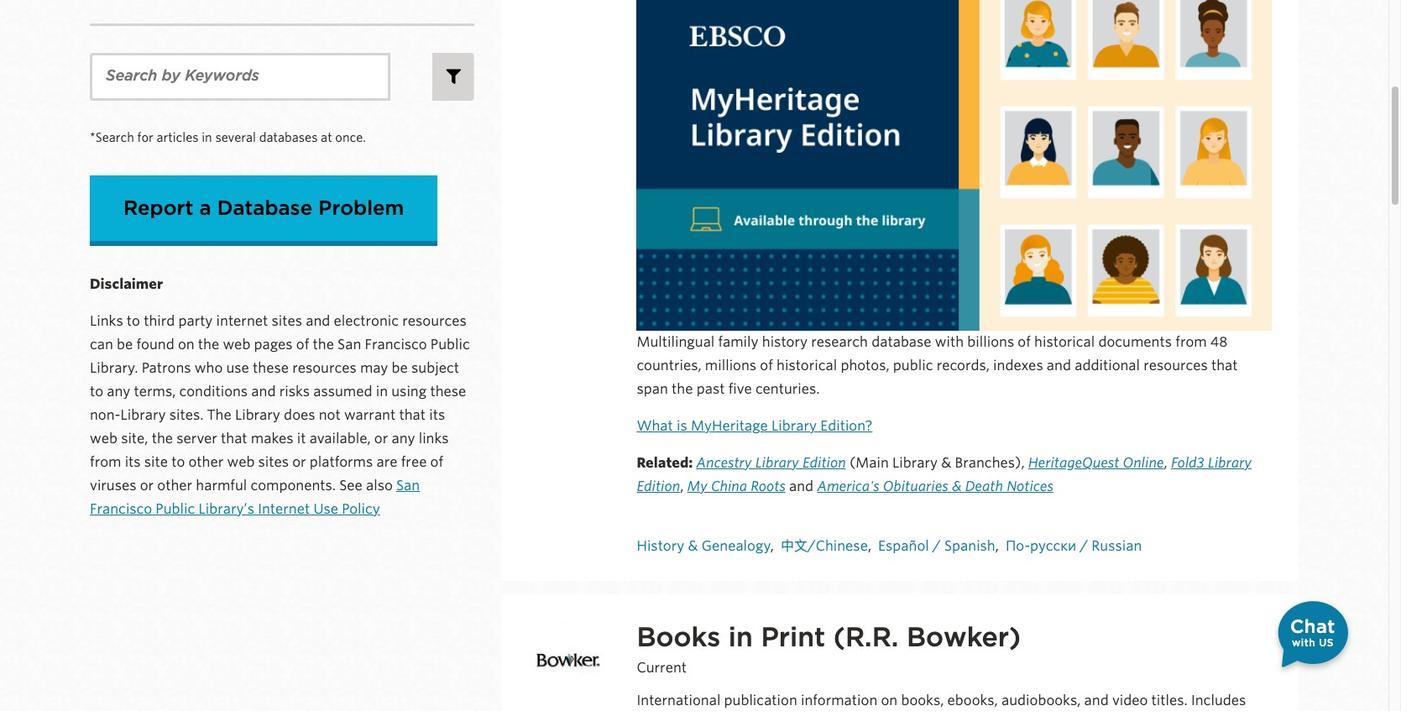 Task type: locate. For each thing, give the bounding box(es) containing it.
0 horizontal spatial san
[[338, 337, 361, 353]]

1 horizontal spatial edition
[[803, 455, 846, 471]]

components.
[[251, 478, 336, 494]]

any
[[107, 384, 130, 400], [392, 431, 415, 447]]

available,
[[310, 431, 371, 447]]

0 vertical spatial francisco
[[365, 337, 427, 353]]

or up are
[[374, 431, 388, 447]]

francisco inside san francisco public library's internet use policy
[[90, 501, 152, 517]]

0 vertical spatial to
[[127, 313, 140, 329]]

that down from 48
[[1212, 358, 1238, 374]]

francisco inside links to third party internet sites and electronic resources can be found on the web pages of the san francisco public library. patrons who use these resources may be subject to any terms, conditions and risks assumed in using these non-library sites. the library does not warrant that its web site, the server that makes it available, or any links from its site to other web sites or platforms are free of viruses or other harmful components. see also
[[365, 337, 427, 353]]

1 horizontal spatial with
[[1292, 636, 1316, 649]]

0 horizontal spatial francisco
[[90, 501, 152, 517]]

the
[[198, 337, 219, 353], [313, 337, 334, 353], [672, 381, 693, 397], [152, 431, 173, 447]]

0 vertical spatial that
[[1212, 358, 1238, 374]]

edition
[[803, 455, 846, 471], [637, 479, 680, 495]]

terms,
[[134, 384, 176, 400]]

historical up centuries. at the bottom right of page
[[777, 358, 837, 374]]

francisco
[[365, 337, 427, 353], [90, 501, 152, 517]]

other down site in the bottom of the page
[[157, 478, 192, 494]]

databases
[[259, 131, 318, 144]]

0 vertical spatial or
[[374, 431, 388, 447]]

1 horizontal spatial any
[[392, 431, 415, 447]]

from
[[90, 454, 121, 470]]

pages
[[254, 337, 293, 353]]

documents
[[1099, 334, 1172, 350]]

resources down from 48
[[1144, 358, 1208, 374]]

in inside links to third party internet sites and electronic resources can be found on the web pages of the san francisco public library. patrons who use these resources may be subject to any terms, conditions and risks assumed in using these non-library sites. the library does not warrant that its web site, the server that makes it available, or any links from its site to other web sites or platforms are free of viruses or other harmful components. see also
[[376, 384, 388, 400]]

current
[[637, 660, 687, 676]]

*search
[[90, 131, 134, 144]]

1 horizontal spatial /
[[1080, 538, 1088, 554]]

1 horizontal spatial that
[[399, 407, 426, 423]]

1 vertical spatial on
[[881, 693, 898, 709]]

& left death
[[952, 479, 962, 495]]

these down 'pages'
[[253, 360, 289, 376]]

to right site in the bottom of the page
[[171, 454, 185, 470]]

centuries.
[[756, 381, 820, 397]]

and right 'indexes' on the right bottom of page
[[1047, 358, 1071, 374]]

0 horizontal spatial any
[[107, 384, 130, 400]]

0 horizontal spatial its
[[125, 454, 141, 470]]

1 horizontal spatial ,
[[1164, 455, 1168, 471]]

0 vertical spatial &
[[941, 455, 952, 471]]

sites down "makes"
[[258, 454, 289, 470]]

2 vertical spatial &
[[688, 538, 698, 554]]

sites
[[272, 313, 302, 329], [258, 454, 289, 470]]

library.
[[90, 360, 138, 376]]

myheritage banner image
[[637, 0, 1272, 331]]

0 vertical spatial on
[[178, 337, 194, 353]]

(main library & branches),
[[846, 455, 1025, 471]]

edition down related:
[[637, 479, 680, 495]]

audiobooks,
[[1002, 693, 1081, 709]]

articles
[[157, 131, 199, 144]]

0 vertical spatial with
[[935, 334, 964, 350]]

0 horizontal spatial public
[[156, 501, 195, 517]]

1 vertical spatial san
[[396, 478, 420, 494]]

the down countries,
[[672, 381, 693, 397]]

that
[[1212, 358, 1238, 374], [399, 407, 426, 423], [221, 431, 247, 447]]

1 horizontal spatial on
[[881, 693, 898, 709]]

resources
[[402, 313, 467, 329], [1144, 358, 1208, 374], [292, 360, 357, 376]]

1 horizontal spatial be
[[392, 360, 408, 376]]

1 vertical spatial or
[[292, 454, 306, 470]]

& up the america's obituaries & death notices link
[[941, 455, 952, 471]]

any up free
[[392, 431, 415, 447]]

2 vertical spatial to
[[171, 454, 185, 470]]

also
[[366, 478, 393, 494]]

1 vertical spatial ,
[[680, 479, 684, 495]]

fold3
[[1171, 455, 1205, 471]]

library right fold3 on the right bottom of page
[[1208, 455, 1252, 471]]

0 horizontal spatial edition
[[637, 479, 680, 495]]

these
[[253, 360, 289, 376], [430, 384, 466, 400]]

/ right русски
[[1080, 538, 1088, 554]]

historical
[[1035, 334, 1095, 350], [777, 358, 837, 374]]

по-
[[1006, 538, 1030, 554]]

resources up subject
[[402, 313, 467, 329]]

notices
[[1007, 479, 1054, 495]]

subject
[[411, 360, 459, 376]]

the up site in the bottom of the page
[[152, 431, 173, 447]]

0 horizontal spatial or
[[140, 478, 154, 494]]

0 vertical spatial other
[[188, 454, 224, 470]]

2 vertical spatial in
[[729, 621, 753, 654]]

san down electronic
[[338, 337, 361, 353]]

1 vertical spatial web
[[90, 431, 117, 447]]

2 horizontal spatial resources
[[1144, 358, 1208, 374]]

web down non- on the bottom of the page
[[90, 431, 117, 447]]

in left several
[[202, 131, 212, 144]]

1 vertical spatial &
[[952, 479, 962, 495]]

0 vertical spatial san
[[338, 337, 361, 353]]

use
[[226, 360, 249, 376]]

on down party
[[178, 337, 194, 353]]

, left fold3 on the right bottom of page
[[1164, 455, 1168, 471]]

library inside fold3 library edition
[[1208, 455, 1252, 471]]

of right 'pages'
[[296, 337, 309, 353]]

1 vertical spatial public
[[156, 501, 195, 517]]

1 vertical spatial to
[[90, 384, 103, 400]]

internet
[[216, 313, 268, 329]]

0 horizontal spatial in
[[202, 131, 212, 144]]

1 vertical spatial in
[[376, 384, 388, 400]]

1 vertical spatial sites
[[258, 454, 289, 470]]

related:
[[637, 455, 693, 471]]

or
[[374, 431, 388, 447], [292, 454, 306, 470], [140, 478, 154, 494]]

0 vertical spatial public
[[431, 337, 470, 353]]

public up subject
[[431, 337, 470, 353]]

other
[[188, 454, 224, 470], [157, 478, 192, 494]]

on left books,
[[881, 693, 898, 709]]

, my china roots and america's obituaries & death notices
[[680, 479, 1054, 495]]

history & genealogy
[[637, 538, 771, 554]]

0 vertical spatial in
[[202, 131, 212, 144]]

/ right español
[[933, 538, 941, 554]]

1 horizontal spatial these
[[430, 384, 466, 400]]

public inside links to third party internet sites and electronic resources can be found on the web pages of the san francisco public library. patrons who use these resources may be subject to any terms, conditions and risks assumed in using these non-library sites. the library does not warrant that its web site, the server that makes it available, or any links from its site to other web sites or platforms are free of viruses or other harmful components. see also
[[431, 337, 470, 353]]

1 horizontal spatial its
[[429, 407, 445, 423]]

are
[[377, 454, 398, 470]]

1 vertical spatial other
[[157, 478, 192, 494]]

1 horizontal spatial san
[[396, 478, 420, 494]]

1 horizontal spatial or
[[292, 454, 306, 470]]

my
[[687, 479, 708, 495]]

1 vertical spatial its
[[125, 454, 141, 470]]

in left print
[[729, 621, 753, 654]]

china
[[711, 479, 747, 495]]

0 horizontal spatial to
[[90, 384, 103, 400]]

other down server
[[188, 454, 224, 470]]

in inside books in print (r.r. bowker) current
[[729, 621, 753, 654]]

1 vertical spatial historical
[[777, 358, 837, 374]]

0 horizontal spatial with
[[935, 334, 964, 350]]

viruses
[[90, 478, 136, 494]]

its up links at the left bottom of the page
[[429, 407, 445, 423]]

multilingual
[[637, 334, 715, 350]]

heritagequest online ,
[[1028, 455, 1171, 471]]

be right can
[[117, 337, 133, 353]]

public
[[431, 337, 470, 353], [156, 501, 195, 517]]

that down using
[[399, 407, 426, 423]]

1 vertical spatial be
[[392, 360, 408, 376]]

countries,
[[637, 358, 702, 374]]

1 vertical spatial these
[[430, 384, 466, 400]]

may
[[360, 360, 388, 376]]

1 vertical spatial francisco
[[90, 501, 152, 517]]

francisco down viruses
[[90, 501, 152, 517]]

2 horizontal spatial in
[[729, 621, 753, 654]]

español / spanish link
[[878, 538, 996, 554]]

its left site in the bottom of the page
[[125, 454, 141, 470]]

in down may
[[376, 384, 388, 400]]

harmful
[[196, 478, 247, 494]]

0 horizontal spatial these
[[253, 360, 289, 376]]

0 vertical spatial sites
[[272, 313, 302, 329]]

with left us on the right bottom
[[1292, 636, 1316, 649]]

1 vertical spatial that
[[399, 407, 426, 423]]

1 vertical spatial edition
[[637, 479, 680, 495]]

in
[[202, 131, 212, 144], [376, 384, 388, 400], [729, 621, 753, 654]]

1 horizontal spatial public
[[431, 337, 470, 353]]

0 horizontal spatial historical
[[777, 358, 837, 374]]

san francisco public library's internet use policy
[[90, 478, 420, 517]]

death
[[965, 479, 1003, 495]]

(main
[[850, 455, 889, 471]]

books in print (r.r. bowker) article
[[501, 595, 1299, 711]]

indexes
[[993, 358, 1043, 374]]

spanish
[[945, 538, 996, 554]]

1 horizontal spatial historical
[[1035, 334, 1095, 350]]

what is myheritage library edition? link
[[637, 418, 873, 434]]

be
[[117, 337, 133, 353], [392, 360, 408, 376]]

resources inside multilingual family history research database with billions of historical documents from 48 countries, millions of historical photos, public records, indexes and additional resources that span the past five centuries.
[[1144, 358, 1208, 374]]

0 horizontal spatial on
[[178, 337, 194, 353]]

francisco up may
[[365, 337, 427, 353]]

of up 'indexes' on the right bottom of page
[[1018, 334, 1031, 350]]

to up non- on the bottom of the page
[[90, 384, 103, 400]]

0 horizontal spatial ,
[[680, 479, 684, 495]]

or down site in the bottom of the page
[[140, 478, 154, 494]]

with up records,
[[935, 334, 964, 350]]

& right history
[[688, 538, 698, 554]]

chat with us
[[1291, 615, 1336, 649]]

a
[[199, 195, 211, 220]]

what
[[637, 418, 673, 434]]

0 vertical spatial edition
[[803, 455, 846, 471]]

public down site in the bottom of the page
[[156, 501, 195, 517]]

that down the
[[221, 431, 247, 447]]

edition up america's
[[803, 455, 846, 471]]

1 vertical spatial with
[[1292, 636, 1316, 649]]

be up using
[[392, 360, 408, 376]]

sites up 'pages'
[[272, 313, 302, 329]]

web up "use"
[[223, 337, 251, 353]]

the down electronic
[[313, 337, 334, 353]]

database
[[217, 195, 312, 220]]

0 horizontal spatial be
[[117, 337, 133, 353]]

, left my
[[680, 479, 684, 495]]

web up the harmful
[[227, 454, 255, 470]]

library's
[[199, 501, 254, 517]]

中文/chinese
[[781, 538, 868, 554]]

these down subject
[[430, 384, 466, 400]]

is
[[677, 418, 688, 434]]

0 vertical spatial any
[[107, 384, 130, 400]]

using
[[391, 384, 427, 400]]

books in print | (r.r. bowker) image
[[528, 622, 610, 704]]

san down free
[[396, 478, 420, 494]]

0 horizontal spatial that
[[221, 431, 247, 447]]

0 vertical spatial web
[[223, 337, 251, 353]]

and left video
[[1084, 693, 1109, 709]]

any down library.
[[107, 384, 130, 400]]

1 horizontal spatial in
[[376, 384, 388, 400]]

,
[[1164, 455, 1168, 471], [680, 479, 684, 495]]

heritagequest
[[1028, 455, 1120, 471]]

the inside multilingual family history research database with billions of historical documents from 48 countries, millions of historical photos, public records, indexes and additional resources that span the past five centuries.
[[672, 381, 693, 397]]

to left third in the left top of the page
[[127, 313, 140, 329]]

1 horizontal spatial francisco
[[365, 337, 427, 353]]

or down the it
[[292, 454, 306, 470]]

chat
[[1291, 615, 1336, 637]]

2 horizontal spatial that
[[1212, 358, 1238, 374]]

resources up 'assumed'
[[292, 360, 357, 376]]

multilingual family history research database with billions of historical documents from 48 countries, millions of historical photos, public records, indexes and additional resources that span the past five centuries.
[[637, 334, 1238, 397]]

and left electronic
[[306, 313, 330, 329]]

of down "history"
[[760, 358, 773, 374]]

historical up the additional
[[1035, 334, 1095, 350]]

0 horizontal spatial /
[[933, 538, 941, 554]]

photos,
[[841, 358, 890, 374]]

titles.
[[1152, 693, 1188, 709]]

library up roots
[[755, 455, 799, 471]]

on inside international publication information on books, ebooks, audiobooks, and video titles. includes
[[881, 693, 898, 709]]



Task type: vqa. For each thing, say whether or not it's contained in the screenshot.
9:00
no



Task type: describe. For each thing, give the bounding box(es) containing it.
edition inside fold3 library edition
[[637, 479, 680, 495]]

myheritage
[[691, 418, 768, 434]]

that inside multilingual family history research database with billions of historical documents from 48 countries, millions of historical photos, public records, indexes and additional resources that span the past five centuries.
[[1212, 358, 1238, 374]]

русски
[[1030, 538, 1077, 554]]

español
[[878, 538, 929, 554]]

library up site,
[[121, 407, 166, 423]]

with inside multilingual family history research database with billions of historical documents from 48 countries, millions of historical photos, public records, indexes and additional resources that span the past five centuries.
[[935, 334, 964, 350]]

report
[[123, 195, 193, 220]]

library up obituaries
[[893, 455, 938, 471]]

see
[[339, 478, 363, 494]]

links
[[90, 313, 123, 329]]

ebooks,
[[948, 693, 998, 709]]

report a database problem link
[[90, 175, 438, 241]]

roots
[[751, 479, 786, 495]]

the up who
[[198, 337, 219, 353]]

includes
[[1191, 693, 1246, 709]]

san francisco public library's internet use policy link
[[90, 478, 420, 517]]

america's obituaries & death notices link
[[817, 479, 1054, 495]]

five
[[729, 381, 752, 397]]

bowker)
[[907, 621, 1021, 654]]

1 vertical spatial any
[[392, 431, 415, 447]]

sites.
[[169, 407, 204, 423]]

ancestry
[[696, 455, 752, 471]]

for
[[137, 131, 153, 144]]

obituaries
[[883, 479, 949, 495]]

links
[[419, 431, 449, 447]]

fold3 library edition
[[637, 455, 1252, 495]]

party
[[178, 313, 213, 329]]

from 48
[[1176, 334, 1228, 350]]

library down centuries. at the bottom right of page
[[772, 418, 817, 434]]

history
[[637, 538, 685, 554]]

at
[[321, 131, 332, 144]]

report a database problem
[[123, 195, 404, 220]]

history & genealogy link
[[637, 538, 771, 554]]

san inside links to third party internet sites and electronic resources can be found on the web pages of the san francisco public library. patrons who use these resources may be subject to any terms, conditions and risks assumed in using these non-library sites. the library does not warrant that its web site, the server that makes it available, or any links from its site to other web sites or platforms are free of viruses or other harmful components. see also
[[338, 337, 361, 353]]

0 vertical spatial ,
[[1164, 455, 1168, 471]]

what is myheritage library edition?
[[637, 418, 873, 434]]

risks
[[279, 384, 310, 400]]

library up "makes"
[[235, 407, 280, 423]]

disclaimer
[[90, 276, 163, 292]]

san inside san francisco public library's internet use policy
[[396, 478, 420, 494]]

policy
[[342, 501, 380, 517]]

us
[[1319, 636, 1334, 649]]

and left risks
[[251, 384, 276, 400]]

online
[[1123, 455, 1164, 471]]

free
[[401, 454, 427, 470]]

0 vertical spatial be
[[117, 337, 133, 353]]

span
[[637, 381, 668, 397]]

2 vertical spatial or
[[140, 478, 154, 494]]

who
[[195, 360, 223, 376]]

the
[[207, 407, 231, 423]]

server
[[177, 431, 217, 447]]

edition?
[[820, 418, 873, 434]]

中文/chinese link
[[781, 538, 868, 554]]

on inside links to third party internet sites and electronic resources can be found on the web pages of the san francisco public library. patrons who use these resources may be subject to any terms, conditions and risks assumed in using these non-library sites. the library does not warrant that its web site, the server that makes it available, or any links from its site to other web sites or platforms are free of viruses or other harmful components. see also
[[178, 337, 194, 353]]

can
[[90, 337, 113, 353]]

not
[[319, 407, 341, 423]]

public
[[893, 358, 933, 374]]

research
[[811, 334, 868, 350]]

and right roots
[[789, 479, 814, 495]]

and inside international publication information on books, ebooks, audiobooks, and video titles. includes
[[1084, 693, 1109, 709]]

information
[[801, 693, 878, 709]]

0 vertical spatial these
[[253, 360, 289, 376]]

of right free
[[430, 454, 443, 470]]

use
[[314, 501, 338, 517]]

international
[[637, 693, 721, 709]]

0 vertical spatial historical
[[1035, 334, 1095, 350]]

*search for articles in several databases at once.
[[90, 131, 366, 144]]

Search by Keywords search field
[[90, 53, 391, 101]]

america's
[[817, 479, 880, 495]]

database
[[872, 334, 932, 350]]

books
[[637, 621, 721, 654]]

family
[[718, 334, 759, 350]]

found
[[136, 337, 174, 353]]

2 horizontal spatial to
[[171, 454, 185, 470]]

problem
[[319, 195, 404, 220]]

past
[[697, 381, 725, 397]]

2 / from the left
[[1080, 538, 1088, 554]]

records,
[[937, 358, 990, 374]]

2 horizontal spatial or
[[374, 431, 388, 447]]

makes
[[251, 431, 293, 447]]

0 vertical spatial its
[[429, 407, 445, 423]]

public inside san francisco public library's internet use policy
[[156, 501, 195, 517]]

additional
[[1075, 358, 1140, 374]]

with inside chat with us
[[1292, 636, 1316, 649]]

(r.r.
[[834, 621, 899, 654]]

heritagequest online link
[[1028, 455, 1164, 471]]

once.
[[335, 131, 366, 144]]

1 horizontal spatial to
[[127, 313, 140, 329]]

billions
[[968, 334, 1014, 350]]

non-
[[90, 407, 121, 423]]

russian
[[1092, 538, 1142, 554]]

books,
[[901, 693, 944, 709]]

2 vertical spatial that
[[221, 431, 247, 447]]

2 vertical spatial web
[[227, 454, 255, 470]]

0 horizontal spatial resources
[[292, 360, 357, 376]]

1 / from the left
[[933, 538, 941, 554]]

assumed
[[313, 384, 372, 400]]

related: ancestry library edition
[[637, 455, 846, 471]]

site,
[[121, 431, 148, 447]]

third
[[144, 313, 175, 329]]

and inside multilingual family history research database with billions of historical documents from 48 countries, millions of historical photos, public records, indexes and additional resources that span the past five centuries.
[[1047, 358, 1071, 374]]

warrant
[[344, 407, 396, 423]]

millions
[[705, 358, 757, 374]]

links to third party internet sites and electronic resources can be found on the web pages of the san francisco public library. patrons who use these resources may be subject to any terms, conditions and risks assumed in using these non-library sites. the library does not warrant that its web site, the server that makes it available, or any links from its site to other web sites or platforms are free of viruses or other harmful components. see also
[[90, 313, 470, 494]]

fold3 library edition link
[[637, 455, 1252, 495]]

print
[[761, 621, 826, 654]]

1 horizontal spatial resources
[[402, 313, 467, 329]]



